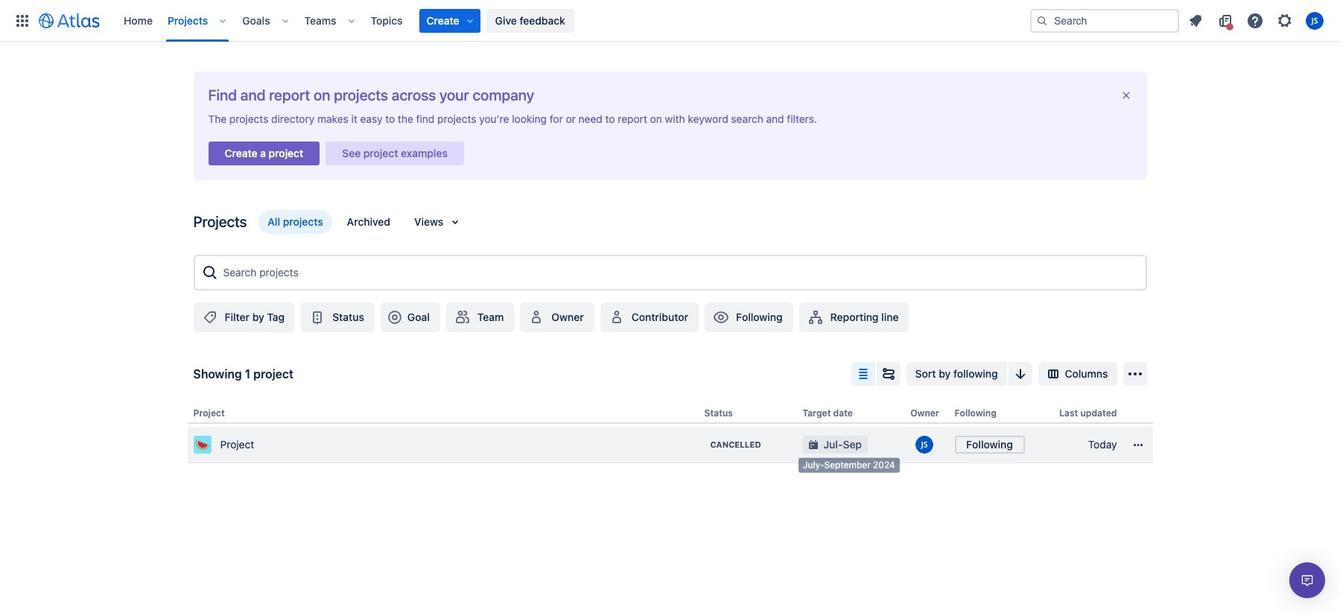 Task type: vqa. For each thing, say whether or not it's contained in the screenshot.
Settings image
yes



Task type: describe. For each thing, give the bounding box(es) containing it.
showing
[[193, 367, 242, 381]]

july-
[[803, 460, 824, 471]]

1 vertical spatial following
[[955, 407, 997, 419]]

the projects directory makes it easy to the find projects you're looking for or need to report on with keyword search and filters.
[[208, 112, 817, 125]]

makes
[[317, 112, 348, 125]]

teams link
[[300, 9, 341, 32]]

target
[[803, 407, 831, 419]]

project for create a project
[[269, 147, 303, 159]]

search
[[731, 112, 763, 125]]

switch to... image
[[13, 12, 31, 29]]

home link
[[119, 9, 157, 32]]

archived
[[347, 215, 390, 228]]

reporting line
[[830, 311, 899, 323]]

owner inside button
[[552, 311, 584, 323]]

reporting
[[830, 311, 879, 323]]

sep
[[843, 438, 862, 451]]

display as list image
[[854, 365, 872, 383]]

with
[[665, 112, 685, 125]]

1 vertical spatial projects
[[193, 213, 247, 230]]

across
[[392, 86, 436, 104]]

more options image
[[1126, 365, 1144, 383]]

status image
[[309, 308, 326, 326]]

0 vertical spatial report
[[269, 86, 310, 104]]

goals link
[[238, 9, 275, 32]]

reverse sort order image
[[1011, 365, 1029, 383]]

see project examples
[[342, 147, 448, 159]]

by for filter
[[252, 311, 264, 323]]

team button
[[446, 302, 514, 332]]

filter by tag button
[[193, 302, 295, 332]]

project link
[[193, 436, 698, 454]]

projects link
[[163, 9, 213, 32]]

0 horizontal spatial following button
[[705, 302, 793, 332]]

open intercom messenger image
[[1298, 571, 1316, 589]]

topics
[[371, 14, 403, 26]]

find
[[416, 112, 435, 125]]

give feedback button
[[486, 9, 574, 32]]

0 vertical spatial and
[[240, 86, 266, 104]]

looking
[[512, 112, 547, 125]]

project right see
[[363, 147, 398, 159]]

find
[[208, 86, 237, 104]]

2 to from the left
[[605, 112, 615, 125]]

1 vertical spatial project
[[220, 438, 254, 451]]

line
[[881, 311, 899, 323]]

all
[[268, 215, 280, 228]]

views
[[414, 215, 443, 228]]

1
[[245, 367, 250, 381]]

sort by following
[[915, 367, 998, 380]]

create a project button
[[208, 137, 320, 170]]

last
[[1059, 407, 1078, 419]]

showing 1 project
[[193, 367, 293, 381]]

status button
[[301, 302, 375, 332]]

today
[[1088, 438, 1117, 451]]

a
[[260, 147, 266, 159]]

2 vertical spatial following
[[966, 438, 1013, 451]]

all projects
[[268, 215, 323, 228]]

july-september 2024
[[803, 460, 895, 471]]

Search field
[[1030, 9, 1179, 32]]

your
[[439, 86, 469, 104]]

tag image
[[201, 308, 219, 326]]

account image
[[1306, 12, 1324, 29]]

banner containing home
[[0, 0, 1340, 42]]

contributor button
[[600, 302, 699, 332]]

projects up it
[[334, 86, 388, 104]]

columns
[[1065, 367, 1108, 380]]



Task type: locate. For each thing, give the bounding box(es) containing it.
banner
[[0, 0, 1340, 42]]

1 vertical spatial by
[[939, 367, 951, 380]]

you're
[[479, 112, 509, 125]]

to right need
[[605, 112, 615, 125]]

contributor
[[632, 311, 688, 323]]

status right status image
[[332, 311, 364, 323]]

1 horizontal spatial to
[[605, 112, 615, 125]]

following
[[736, 311, 783, 323], [955, 407, 997, 419], [966, 438, 1013, 451]]

0 vertical spatial following button
[[705, 302, 793, 332]]

following button
[[705, 302, 793, 332], [955, 436, 1025, 454]]

home
[[124, 14, 153, 26]]

filter
[[225, 311, 250, 323]]

0 vertical spatial owner
[[552, 311, 584, 323]]

see project examples button
[[326, 137, 464, 170]]

to left the
[[385, 112, 395, 125]]

report up directory
[[269, 86, 310, 104]]

top element
[[9, 0, 1030, 41]]

by inside popup button
[[939, 367, 951, 380]]

1 horizontal spatial create
[[427, 14, 459, 26]]

0 horizontal spatial on
[[314, 86, 330, 104]]

project down showing 1 project
[[220, 438, 254, 451]]

topics link
[[366, 9, 407, 32]]

keyword
[[688, 112, 728, 125]]

owner
[[552, 311, 584, 323], [910, 407, 939, 419]]

projects
[[168, 14, 208, 26], [193, 213, 247, 230]]

on up makes
[[314, 86, 330, 104]]

following
[[953, 367, 998, 380]]

cancelled
[[710, 440, 761, 449]]

last updated
[[1059, 407, 1117, 419]]

Search projects field
[[219, 259, 1139, 286]]

archived button
[[338, 210, 399, 234]]

1 vertical spatial following button
[[955, 436, 1025, 454]]

goal button
[[381, 302, 440, 332]]

0 horizontal spatial and
[[240, 86, 266, 104]]

the
[[398, 112, 413, 125]]

status
[[332, 311, 364, 323], [704, 407, 733, 419]]

see
[[342, 147, 361, 159]]

1 horizontal spatial on
[[650, 112, 662, 125]]

or
[[566, 112, 576, 125]]

0 horizontal spatial report
[[269, 86, 310, 104]]

0 vertical spatial status
[[332, 311, 364, 323]]

and
[[240, 86, 266, 104], [766, 112, 784, 125]]

search projects image
[[201, 264, 219, 282]]

reporting line button
[[799, 302, 909, 332]]

it
[[351, 112, 357, 125]]

easy
[[360, 112, 382, 125]]

project right a in the top of the page
[[269, 147, 303, 159]]

0 horizontal spatial by
[[252, 311, 264, 323]]

examples
[[401, 147, 448, 159]]

0 vertical spatial by
[[252, 311, 264, 323]]

2024
[[873, 460, 895, 471]]

settings image
[[1276, 12, 1294, 29]]

1 vertical spatial on
[[650, 112, 662, 125]]

and right find
[[240, 86, 266, 104]]

project right the 1 at the left of page
[[253, 367, 293, 381]]

the
[[208, 112, 227, 125]]

projects right home
[[168, 14, 208, 26]]

by left tag
[[252, 311, 264, 323]]

search image
[[1036, 15, 1048, 26]]

team
[[477, 311, 504, 323]]

create right topics
[[427, 14, 459, 26]]

columns button
[[1038, 362, 1117, 386]]

status up cancelled
[[704, 407, 733, 419]]

0 horizontal spatial create
[[225, 147, 257, 159]]

to
[[385, 112, 395, 125], [605, 112, 615, 125]]

0 vertical spatial create
[[427, 14, 459, 26]]

1 vertical spatial report
[[618, 112, 647, 125]]

1 vertical spatial and
[[766, 112, 784, 125]]

on
[[314, 86, 330, 104], [650, 112, 662, 125]]

1 vertical spatial create
[[225, 147, 257, 159]]

project
[[269, 147, 303, 159], [363, 147, 398, 159], [253, 367, 293, 381]]

create inside button
[[225, 147, 257, 159]]

and left filters.
[[766, 112, 784, 125]]

create left a in the top of the page
[[225, 147, 257, 159]]

report right need
[[618, 112, 647, 125]]

find and report on projects across your company
[[208, 86, 534, 104]]

need
[[579, 112, 602, 125]]

create for create a project
[[225, 147, 257, 159]]

project down showing
[[193, 407, 225, 419]]

views button
[[405, 210, 473, 234]]

september
[[824, 460, 871, 471]]

1 horizontal spatial status
[[704, 407, 733, 419]]

teams
[[304, 14, 336, 26]]

updated
[[1080, 407, 1117, 419]]

filters.
[[787, 112, 817, 125]]

goal
[[407, 311, 430, 323]]

projects down your
[[437, 112, 476, 125]]

sort by following button
[[906, 362, 1007, 386]]

create for create
[[427, 14, 459, 26]]

by for sort
[[939, 367, 951, 380]]

0 vertical spatial project
[[193, 407, 225, 419]]

1 horizontal spatial owner
[[910, 407, 939, 419]]

company
[[473, 86, 534, 104]]

by
[[252, 311, 264, 323], [939, 367, 951, 380]]

projects right "the"
[[229, 112, 268, 125]]

report
[[269, 86, 310, 104], [618, 112, 647, 125]]

1 vertical spatial owner
[[910, 407, 939, 419]]

july-september 2024 tooltip
[[799, 459, 900, 473]]

1 horizontal spatial by
[[939, 367, 951, 380]]

0 vertical spatial projects
[[168, 14, 208, 26]]

0 horizontal spatial to
[[385, 112, 395, 125]]

help image
[[1246, 12, 1264, 29]]

date
[[833, 407, 853, 419]]

project for showing 1 project
[[253, 367, 293, 381]]

projects right the all
[[283, 215, 323, 228]]

target date
[[803, 407, 853, 419]]

projects inside button
[[283, 215, 323, 228]]

for
[[550, 112, 563, 125]]

filter by tag
[[225, 311, 285, 323]]

jul-sep
[[824, 438, 862, 451]]

feedback
[[520, 14, 565, 26]]

notifications image
[[1187, 12, 1205, 29]]

on left with
[[650, 112, 662, 125]]

owner button
[[520, 302, 594, 332]]

0 vertical spatial on
[[314, 86, 330, 104]]

goals
[[242, 14, 270, 26]]

projects
[[334, 86, 388, 104], [229, 112, 268, 125], [437, 112, 476, 125], [283, 215, 323, 228]]

projects up search projects 'image' on the top left of the page
[[193, 213, 247, 230]]

give feedback
[[495, 14, 565, 26]]

following image
[[712, 308, 730, 326]]

projects inside top element
[[168, 14, 208, 26]]

tag
[[267, 311, 285, 323]]

status inside button
[[332, 311, 364, 323]]

1 vertical spatial status
[[704, 407, 733, 419]]

all projects button
[[259, 210, 332, 234]]

sort
[[915, 367, 936, 380]]

display as timeline image
[[879, 365, 897, 383]]

create a project
[[225, 147, 303, 159]]

0 vertical spatial following
[[736, 311, 783, 323]]

0 horizontal spatial status
[[332, 311, 364, 323]]

1 horizontal spatial following button
[[955, 436, 1025, 454]]

1 horizontal spatial report
[[618, 112, 647, 125]]

create inside dropdown button
[[427, 14, 459, 26]]

by right sort
[[939, 367, 951, 380]]

create button
[[419, 9, 480, 32]]

jul-
[[824, 438, 843, 451]]

close banner image
[[1120, 89, 1132, 101]]

directory
[[271, 112, 315, 125]]

project
[[193, 407, 225, 419], [220, 438, 254, 451]]

0 horizontal spatial owner
[[552, 311, 584, 323]]

1 to from the left
[[385, 112, 395, 125]]

give
[[495, 14, 517, 26]]

by inside button
[[252, 311, 264, 323]]

1 horizontal spatial and
[[766, 112, 784, 125]]



